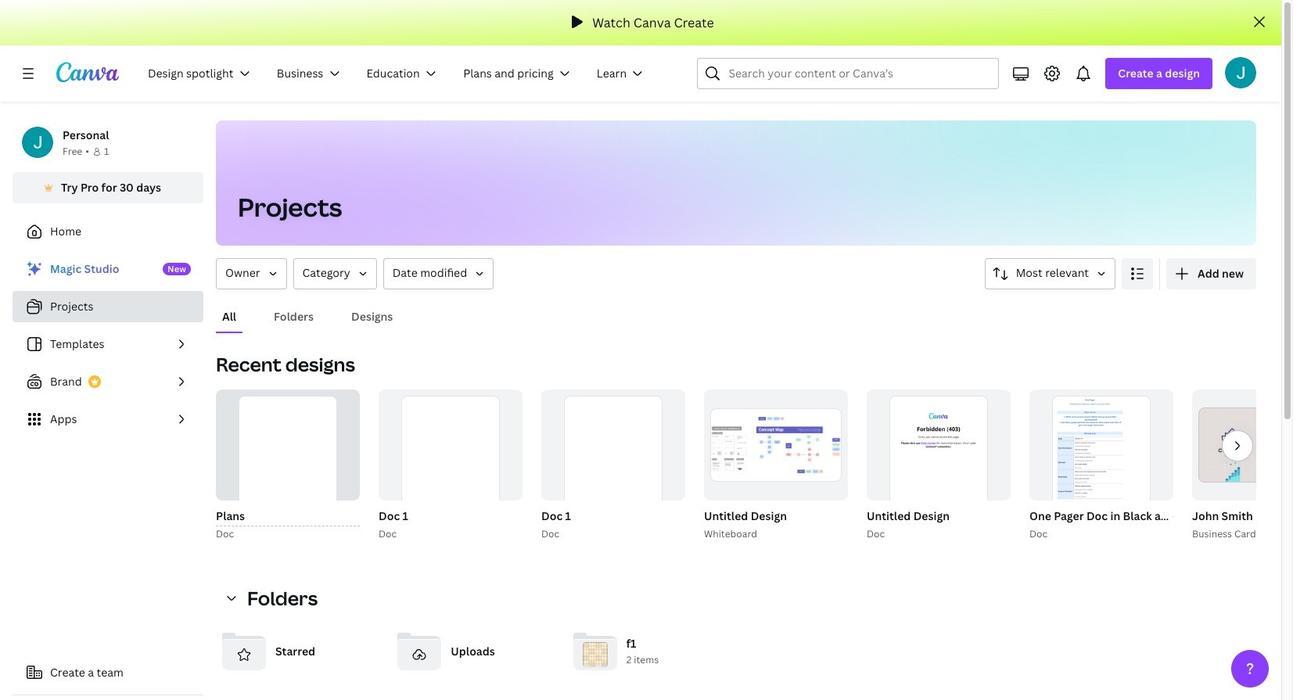 Task type: describe. For each thing, give the bounding box(es) containing it.
11 group from the left
[[1190, 390, 1294, 542]]

Category button
[[293, 258, 377, 290]]

2 group from the left
[[216, 390, 360, 536]]

none field inside group
[[216, 507, 360, 527]]

1 group from the left
[[213, 390, 360, 542]]

6 group from the left
[[542, 390, 686, 536]]

Owner button
[[216, 258, 287, 290]]

8 group from the left
[[705, 390, 849, 501]]

5 group from the left
[[539, 390, 686, 542]]

10 group from the left
[[1027, 390, 1174, 542]]



Task type: locate. For each thing, give the bounding box(es) containing it.
group
[[213, 390, 360, 542], [216, 390, 360, 536], [376, 390, 523, 542], [379, 390, 523, 536], [539, 390, 686, 542], [542, 390, 686, 536], [701, 390, 849, 542], [705, 390, 849, 501], [864, 390, 1011, 542], [1027, 390, 1174, 542], [1190, 390, 1294, 542]]

3 group from the left
[[376, 390, 523, 542]]

top level navigation element
[[138, 58, 660, 89]]

None search field
[[698, 58, 1000, 89]]

Sort by button
[[985, 258, 1116, 290]]

list
[[13, 254, 204, 435]]

Date modified button
[[383, 258, 494, 290]]

4 group from the left
[[379, 390, 523, 536]]

john smith image
[[1226, 57, 1257, 88]]

None field
[[216, 507, 360, 527]]

Search search field
[[729, 59, 969, 88]]

9 group from the left
[[864, 390, 1011, 542]]

7 group from the left
[[701, 390, 849, 542]]



Task type: vqa. For each thing, say whether or not it's contained in the screenshot.
Top level navigation element
yes



